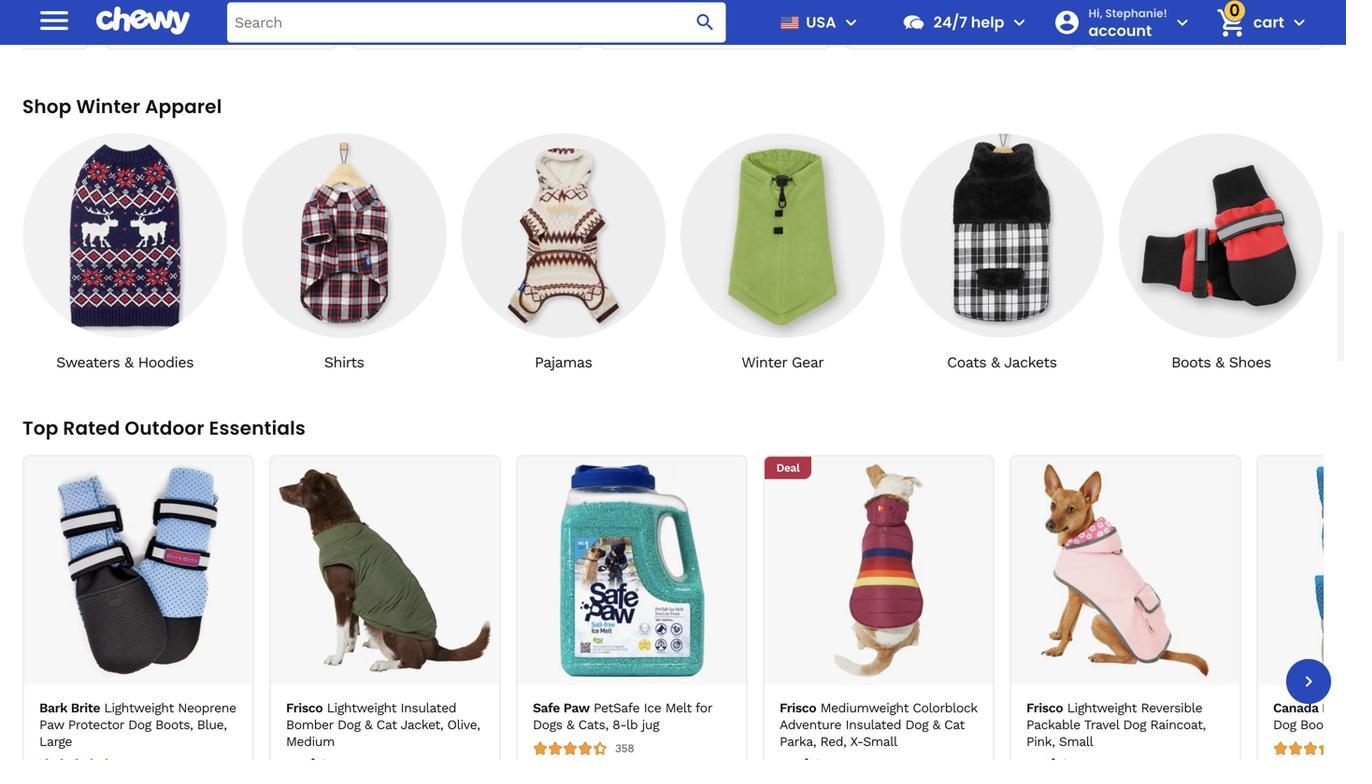 Task type: vqa. For each thing, say whether or not it's contained in the screenshot.
text field
no



Task type: locate. For each thing, give the bounding box(es) containing it.
1 spend from the left
[[241, 2, 274, 15]]

frisco mediumweight colorblock adventure insulated dog & cat parka, red, x-small image
[[772, 464, 986, 677]]

2 horizontal spatial egift
[[1157, 16, 1182, 29]]

chewy image down medium
[[302, 758, 350, 760]]

3 new from the left
[[1113, 2, 1136, 15]]

0 horizontal spatial only:
[[211, 2, 237, 15]]

3 dog from the left
[[906, 717, 929, 733]]

1 horizontal spatial winter
[[742, 353, 787, 371]]

1 cat from the left
[[377, 717, 397, 733]]

new customers only: spend $49+, get $20 egift card
[[125, 2, 306, 29], [372, 2, 553, 29], [1113, 2, 1293, 29]]

0 horizontal spatial lightweight
[[104, 700, 174, 716]]

Product search field
[[227, 2, 726, 43]]

cat inside the lightweight insulated bomber dog & cat jacket, olive, medium
[[377, 717, 397, 733]]

small
[[863, 734, 898, 749], [1059, 734, 1094, 749]]

dog for paw
[[128, 717, 151, 733]]

& inside mediumweight colorblock adventure insulated dog & cat parka, red, x-small
[[933, 717, 941, 733]]

menu image left buy
[[840, 11, 863, 34]]

1 horizontal spatial frisco
[[780, 700, 817, 716]]

2 only: from the left
[[458, 2, 484, 15]]

protector
[[68, 717, 124, 733]]

get
[[901, 2, 919, 15], [125, 16, 143, 29], [372, 16, 390, 29], [1113, 16, 1131, 29]]

winter
[[76, 94, 140, 120], [742, 353, 787, 371]]

frisco for lightweight reversible packable travel dog raincoat, pink, small
[[1027, 700, 1064, 716]]

card
[[198, 16, 222, 29], [445, 16, 469, 29], [1185, 16, 1210, 29]]

1 horizontal spatial cat
[[945, 717, 965, 733]]

Search text field
[[227, 2, 726, 43]]

3 lightweight from the left
[[1068, 700, 1137, 716]]

0 horizontal spatial spend
[[241, 2, 274, 15]]

1 dog from the left
[[128, 717, 151, 733]]

1 horizontal spatial new customers only: spend $49+, get $20 egift card
[[372, 2, 553, 29]]

0 vertical spatial insulated
[[401, 700, 456, 716]]

lightweight neoprene paw protector dog boots, blue, large
[[39, 700, 236, 749]]

dog right the bomber
[[338, 717, 361, 733]]

$20
[[147, 16, 166, 29], [394, 16, 413, 29], [1134, 16, 1154, 29]]

pooc
[[1323, 700, 1347, 716]]

essentials
[[209, 415, 306, 441]]

1 egift from the left
[[170, 16, 194, 29]]

2 horizontal spatial lightweight
[[1068, 700, 1137, 716]]

small down packable
[[1059, 734, 1094, 749]]

3 spend from the left
[[1228, 2, 1261, 15]]

0 horizontal spatial small
[[863, 734, 898, 749]]

dog
[[128, 717, 151, 733], [338, 717, 361, 733], [906, 717, 929, 733], [1124, 717, 1147, 733]]

0 horizontal spatial chewy image
[[302, 758, 350, 760]]

cart menu image
[[1289, 11, 1311, 34]]

menu image up shop
[[36, 2, 73, 39]]

lightweight inside lightweight neoprene paw protector dog boots, blue, large
[[104, 700, 174, 716]]

cats,
[[579, 717, 609, 733]]

0 horizontal spatial $20
[[147, 16, 166, 29]]

lightweight for dog
[[327, 700, 397, 716]]

usa
[[806, 12, 837, 33]]

0 horizontal spatial customers
[[151, 2, 208, 15]]

small down "mediumweight"
[[863, 734, 898, 749]]

1 horizontal spatial chewy image
[[796, 758, 843, 760]]

1 vertical spatial insulated
[[846, 717, 902, 733]]

0 horizontal spatial egift
[[170, 16, 194, 29]]

lightweight up the bomber
[[327, 700, 397, 716]]

0 horizontal spatial card
[[198, 16, 222, 29]]

only:
[[211, 2, 237, 15], [458, 2, 484, 15], [1199, 2, 1225, 15]]

gear
[[792, 353, 824, 371]]

3 $20 from the left
[[1134, 16, 1154, 29]]

mix
[[974, 2, 992, 15]]

small inside mediumweight colorblock adventure insulated dog & cat parka, red, x-small
[[863, 734, 898, 749]]

winter right shop
[[76, 94, 140, 120]]

1 horizontal spatial lightweight
[[327, 700, 397, 716]]

0 horizontal spatial new
[[125, 2, 148, 15]]

2 horizontal spatial $49+,
[[1265, 2, 1293, 15]]

2 horizontal spatial customers
[[1139, 2, 1195, 15]]

chewy image down pink,
[[1043, 758, 1090, 760]]

dog inside mediumweight colorblock adventure insulated dog & cat parka, red, x-small
[[906, 717, 929, 733]]

travel
[[1085, 717, 1120, 733]]

0 horizontal spatial winter
[[76, 94, 140, 120]]

& right boots
[[1216, 353, 1225, 371]]

insulated up jacket,
[[401, 700, 456, 716]]

2 cat from the left
[[945, 717, 965, 733]]

1 horizontal spatial small
[[1059, 734, 1094, 749]]

$49+,
[[277, 2, 306, 15], [524, 2, 553, 15], [1265, 2, 1293, 15]]

dog for packable
[[1124, 717, 1147, 733]]

coats & jackets link
[[900, 133, 1105, 372]]

buy 3, get 4th free- mix & match
[[866, 2, 1037, 15]]

paw down bark
[[39, 717, 64, 733]]

0 horizontal spatial $49+,
[[277, 2, 306, 15]]

2 horizontal spatial $20
[[1134, 16, 1154, 29]]

3 egift from the left
[[1157, 16, 1182, 29]]

jacket,
[[401, 717, 443, 733]]

submit search image
[[694, 11, 717, 34]]

2 horizontal spatial chewy image
[[1043, 758, 1090, 760]]

& down colorblock
[[933, 717, 941, 733]]

pajamas
[[535, 353, 592, 371]]

2 lightweight from the left
[[327, 700, 397, 716]]

chewy support image
[[902, 10, 926, 35]]

lightweight
[[104, 700, 174, 716], [327, 700, 397, 716], [1068, 700, 1137, 716]]

2 dog from the left
[[338, 717, 361, 733]]

1 new customers only: spend $49+, get $20 egift card from the left
[[125, 2, 306, 29]]

coats & jackets
[[947, 353, 1057, 371]]

customers
[[151, 2, 208, 15], [398, 2, 455, 15], [1139, 2, 1195, 15]]

melt
[[666, 700, 692, 716]]

&
[[995, 2, 1002, 15], [125, 353, 133, 371], [991, 353, 1000, 371], [1216, 353, 1225, 371], [365, 717, 372, 733], [567, 717, 574, 733], [933, 717, 941, 733]]

frisco up the bomber
[[286, 700, 323, 716]]

dog down colorblock
[[906, 717, 929, 733]]

2 chewy image from the left
[[796, 758, 843, 760]]

cat inside mediumweight colorblock adventure insulated dog & cat parka, red, x-small
[[945, 717, 965, 733]]

0 horizontal spatial cat
[[377, 717, 397, 733]]

2 customers from the left
[[398, 2, 455, 15]]

insulated
[[401, 700, 456, 716], [846, 717, 902, 733]]

2 small from the left
[[1059, 734, 1094, 749]]

apparel
[[145, 94, 222, 120]]

rated
[[63, 415, 120, 441]]

dog inside lightweight reversible packable travel dog raincoat, pink, small
[[1124, 717, 1147, 733]]

bark
[[39, 700, 67, 716]]

1 lightweight from the left
[[104, 700, 174, 716]]

cat down colorblock
[[945, 717, 965, 733]]

petsafe
[[594, 700, 640, 716]]

lightweight insulated bomber dog & cat jacket, olive, medium
[[286, 700, 480, 749]]

0 vertical spatial winter
[[76, 94, 140, 120]]

1 horizontal spatial only:
[[458, 2, 484, 15]]

2 horizontal spatial new
[[1113, 2, 1136, 15]]

boots & shoes link
[[1120, 133, 1324, 372]]

frisco
[[286, 700, 323, 716], [780, 700, 817, 716], [1027, 700, 1064, 716]]

1 horizontal spatial new
[[372, 2, 395, 15]]

sweaters
[[56, 353, 120, 371]]

3,
[[888, 2, 897, 15]]

hi, stephanie! account
[[1089, 5, 1168, 41]]

spend
[[241, 2, 274, 15], [488, 2, 520, 15], [1228, 2, 1261, 15]]

2 horizontal spatial only:
[[1199, 2, 1225, 15]]

cat
[[377, 717, 397, 733], [945, 717, 965, 733]]

0 horizontal spatial frisco
[[286, 700, 323, 716]]

sweaters & hoodies
[[56, 353, 194, 371]]

paw up cats,
[[564, 700, 590, 716]]

1 vertical spatial list
[[22, 455, 1347, 760]]

items image
[[1215, 6, 1248, 39]]

chewy image down red,
[[796, 758, 843, 760]]

lightweight for protector
[[104, 700, 174, 716]]

list
[[0, 0, 1324, 50], [22, 455, 1347, 760]]

& left hoodies at the left of the page
[[125, 353, 133, 371]]

1 horizontal spatial insulated
[[846, 717, 902, 733]]

1 horizontal spatial spend
[[488, 2, 520, 15]]

sweaters & hoodies link
[[23, 133, 227, 372]]

cat left jacket,
[[377, 717, 397, 733]]

1 small from the left
[[863, 734, 898, 749]]

1 vertical spatial paw
[[39, 717, 64, 733]]

dog inside the lightweight insulated bomber dog & cat jacket, olive, medium
[[338, 717, 361, 733]]

ice
[[644, 700, 662, 716]]

new
[[125, 2, 148, 15], [372, 2, 395, 15], [1113, 2, 1136, 15]]

2 horizontal spatial new customers only: spend $49+, get $20 egift card
[[1113, 2, 1293, 29]]

insulated down "mediumweight"
[[846, 717, 902, 733]]

large
[[39, 734, 72, 749]]

& inside 'petsafe ice melt for dogs & cats, 8-lb jug'
[[567, 717, 574, 733]]

dog left boots,
[[128, 717, 151, 733]]

2 frisco from the left
[[780, 700, 817, 716]]

lightweight up travel
[[1068, 700, 1137, 716]]

frisco up packable
[[1027, 700, 1064, 716]]

1 customers from the left
[[151, 2, 208, 15]]

1 horizontal spatial menu image
[[840, 11, 863, 34]]

lightweight reversible packable travel dog raincoat, pink, small
[[1027, 700, 1206, 749]]

shirts image
[[242, 133, 446, 338]]

0 horizontal spatial insulated
[[401, 700, 456, 716]]

lightweight inside the lightweight insulated bomber dog & cat jacket, olive, medium
[[327, 700, 397, 716]]

lightweight up boots,
[[104, 700, 174, 716]]

dog inside lightweight neoprene paw protector dog boots, blue, large
[[128, 717, 151, 733]]

1 horizontal spatial card
[[445, 16, 469, 29]]

winter gear link
[[681, 133, 885, 372]]

1 frisco from the left
[[286, 700, 323, 716]]

0 horizontal spatial menu image
[[36, 2, 73, 39]]

insulated inside the lightweight insulated bomber dog & cat jacket, olive, medium
[[401, 700, 456, 716]]

1 $20 from the left
[[147, 16, 166, 29]]

& down "safe paw"
[[567, 717, 574, 733]]

0 horizontal spatial new customers only: spend $49+, get $20 egift card
[[125, 2, 306, 29]]

frisco up adventure
[[780, 700, 817, 716]]

coats
[[947, 353, 987, 371]]

parka,
[[780, 734, 817, 749]]

1 horizontal spatial customers
[[398, 2, 455, 15]]

0 vertical spatial paw
[[564, 700, 590, 716]]

2 new from the left
[[372, 2, 395, 15]]

1 horizontal spatial $20
[[394, 16, 413, 29]]

2 $20 from the left
[[394, 16, 413, 29]]

0 vertical spatial list
[[0, 0, 1324, 50]]

& left jacket,
[[365, 717, 372, 733]]

account
[[1089, 20, 1152, 41]]

safe paw petsafe ice melt for dogs & cats, 8-lb jug image
[[526, 464, 739, 677]]

boots & shoes image
[[1120, 133, 1324, 338]]

pink,
[[1027, 734, 1055, 749]]

lightweight inside lightweight reversible packable travel dog raincoat, pink, small
[[1068, 700, 1137, 716]]

winter gear
[[742, 353, 824, 371]]

1 horizontal spatial egift
[[417, 16, 441, 29]]

1 chewy image from the left
[[302, 758, 350, 760]]

2 card from the left
[[445, 16, 469, 29]]

2 horizontal spatial card
[[1185, 16, 1210, 29]]

frisco lightweight insulated bomber dog & cat jacket, olive, medium image
[[279, 464, 492, 677]]

paw
[[564, 700, 590, 716], [39, 717, 64, 733]]

winter left gear
[[742, 353, 787, 371]]

& right coats
[[991, 353, 1000, 371]]

2 horizontal spatial spend
[[1228, 2, 1261, 15]]

0 horizontal spatial paw
[[39, 717, 64, 733]]

boots,
[[155, 717, 193, 733]]

4 dog from the left
[[1124, 717, 1147, 733]]

3 only: from the left
[[1199, 2, 1225, 15]]

2 horizontal spatial frisco
[[1027, 700, 1064, 716]]

2 new customers only: spend $49+, get $20 egift card from the left
[[372, 2, 553, 29]]

menu image
[[36, 2, 73, 39], [840, 11, 863, 34]]

dog right travel
[[1124, 717, 1147, 733]]

1 horizontal spatial $49+,
[[524, 2, 553, 15]]

chewy image
[[302, 758, 350, 760], [796, 758, 843, 760], [1043, 758, 1090, 760]]

3 frisco from the left
[[1027, 700, 1064, 716]]

usa button
[[773, 0, 863, 45]]

1 $49+, from the left
[[277, 2, 306, 15]]



Task type: describe. For each thing, give the bounding box(es) containing it.
3 $49+, from the left
[[1265, 2, 1293, 15]]

bomber
[[286, 717, 334, 733]]

1 only: from the left
[[211, 2, 237, 15]]

safe
[[533, 700, 560, 716]]

boots
[[1172, 353, 1211, 371]]

adventure
[[780, 717, 842, 733]]

canada
[[1274, 700, 1319, 716]]

cart
[[1254, 12, 1285, 33]]

list containing bark brite
[[22, 455, 1347, 760]]

top rated outdoor essentials
[[22, 415, 306, 441]]

mediumweight
[[821, 700, 909, 716]]

24/7 help
[[934, 12, 1005, 33]]

dog for adventure
[[906, 717, 929, 733]]

hoodies
[[138, 353, 194, 371]]

8-
[[613, 717, 627, 733]]

shop winter apparel
[[22, 94, 222, 120]]

pajamas link
[[461, 133, 666, 372]]

packable
[[1027, 717, 1081, 733]]

bark brite
[[39, 700, 100, 716]]

lb
[[627, 717, 638, 733]]

match
[[1005, 2, 1037, 15]]

account menu image
[[1172, 11, 1194, 34]]

medium
[[286, 734, 335, 749]]

neoprene
[[178, 700, 236, 716]]

frisco lightweight reversible packable travel dog raincoat, pink, small image
[[1019, 464, 1233, 677]]

for
[[696, 700, 712, 716]]

help
[[971, 12, 1005, 33]]

shop
[[22, 94, 72, 120]]

canada pooc
[[1274, 700, 1347, 716]]

bark brite lightweight neoprene paw protector dog boots, blue, large image
[[32, 464, 245, 677]]

x-
[[851, 734, 863, 749]]

raincoat,
[[1151, 717, 1206, 733]]

paw inside lightweight neoprene paw protector dog boots, blue, large
[[39, 717, 64, 733]]

colorblock
[[913, 700, 978, 716]]

1 new from the left
[[125, 2, 148, 15]]

small inside lightweight reversible packable travel dog raincoat, pink, small
[[1059, 734, 1094, 749]]

1 horizontal spatial paw
[[564, 700, 590, 716]]

jug
[[642, 717, 659, 733]]

frisco for mediumweight colorblock adventure insulated dog & cat parka, red, x-small
[[780, 700, 817, 716]]

chewy home image
[[96, 0, 190, 41]]

brite
[[71, 700, 100, 716]]

outdoor
[[125, 415, 204, 441]]

olive,
[[448, 717, 480, 733]]

pajamas image
[[461, 133, 666, 338]]

chewy image for red,
[[796, 758, 843, 760]]

3 chewy image from the left
[[1043, 758, 1090, 760]]

boots & shoes
[[1172, 353, 1272, 371]]

menu image inside usa popup button
[[840, 11, 863, 34]]

24/7
[[934, 12, 968, 33]]

3 customers from the left
[[1139, 2, 1195, 15]]

& right mix
[[995, 2, 1002, 15]]

top
[[22, 415, 58, 441]]

blue,
[[197, 717, 227, 733]]

coats & jackets image
[[900, 133, 1105, 338]]

insulated inside mediumweight colorblock adventure insulated dog & cat parka, red, x-small
[[846, 717, 902, 733]]

canada pooc link
[[1274, 700, 1347, 734]]

red,
[[821, 734, 847, 749]]

shirts link
[[242, 133, 446, 372]]

& inside the lightweight insulated bomber dog & cat jacket, olive, medium
[[365, 717, 372, 733]]

3 new customers only: spend $49+, get $20 egift card from the left
[[1113, 2, 1293, 29]]

help menu image
[[1009, 11, 1031, 34]]

mediumweight colorblock adventure insulated dog & cat parka, red, x-small
[[780, 700, 978, 749]]

cart link
[[1209, 0, 1285, 45]]

chewy image for medium
[[302, 758, 350, 760]]

winter gear image
[[681, 133, 885, 338]]

1 card from the left
[[198, 16, 222, 29]]

4th
[[922, 2, 940, 15]]

hi,
[[1089, 5, 1103, 21]]

reversible
[[1141, 700, 1203, 716]]

3 card from the left
[[1185, 16, 1210, 29]]

free-
[[943, 2, 971, 15]]

sweaters & hoodies image
[[23, 133, 227, 338]]

stephanie!
[[1106, 5, 1168, 21]]

2 spend from the left
[[488, 2, 520, 15]]

list containing new customers only: spend $49+, get $20 egift card
[[0, 0, 1324, 50]]

24/7 help link
[[895, 0, 1005, 45]]

dogs
[[533, 717, 563, 733]]

buy
[[866, 2, 885, 15]]

1 vertical spatial winter
[[742, 353, 787, 371]]

petsafe ice melt for dogs & cats, 8-lb jug
[[533, 700, 712, 733]]

shirts
[[324, 353, 364, 371]]

2 egift from the left
[[417, 16, 441, 29]]

shoes
[[1230, 353, 1272, 371]]

deal
[[777, 461, 800, 474]]

358
[[615, 742, 634, 755]]

frisco for lightweight insulated bomber dog & cat jacket, olive, medium
[[286, 700, 323, 716]]

lightweight for travel
[[1068, 700, 1137, 716]]

jackets
[[1005, 353, 1057, 371]]

canada pooch hot pavement dog boots, 1 image
[[1266, 464, 1347, 677]]

2 $49+, from the left
[[524, 2, 553, 15]]

safe paw
[[533, 700, 590, 716]]



